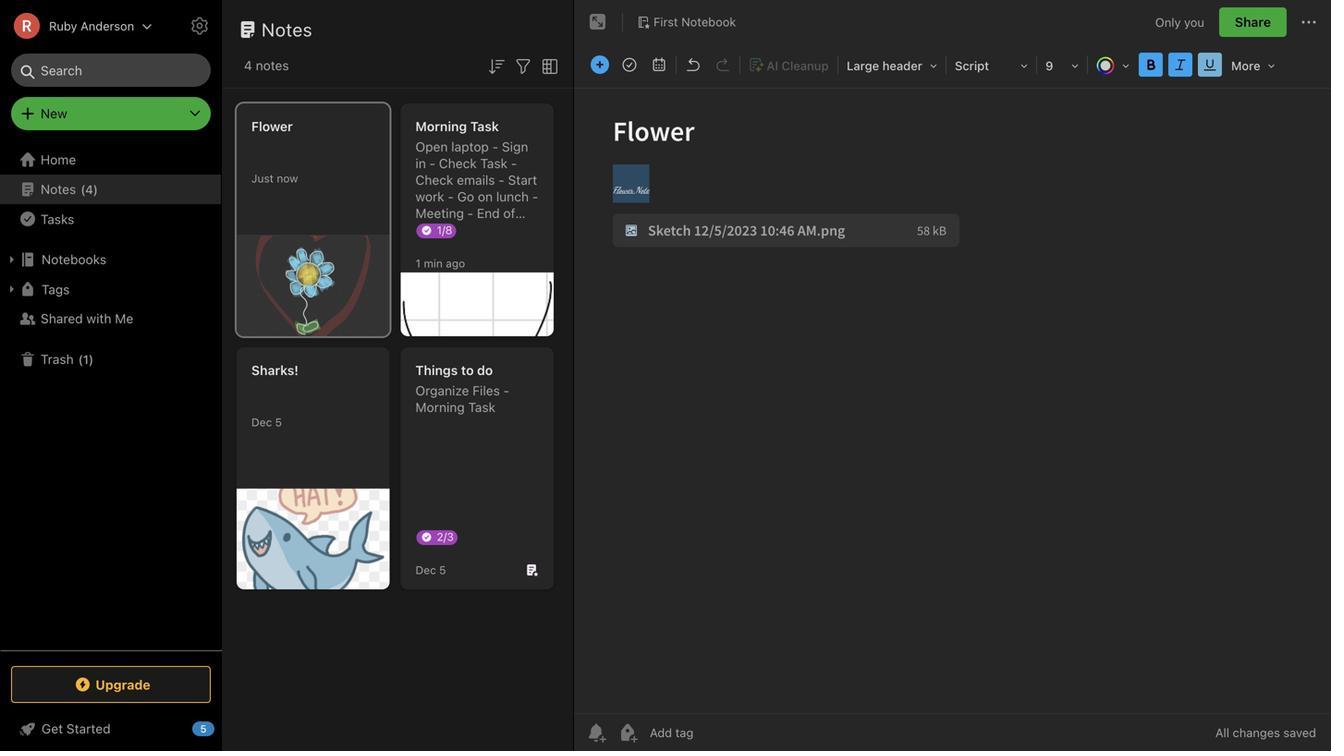 Task type: describe. For each thing, give the bounding box(es) containing it.
me
[[115, 311, 133, 326]]

View options field
[[535, 54, 561, 77]]

laptop
[[452, 139, 489, 154]]

saved
[[1284, 727, 1317, 740]]

More actions field
[[1299, 7, 1321, 37]]

calendar event image
[[646, 52, 672, 78]]

emails
[[457, 172, 495, 188]]

0 horizontal spatial dec
[[252, 416, 272, 429]]

share button
[[1220, 7, 1287, 37]]

all changes saved
[[1216, 727, 1317, 740]]

things
[[416, 363, 458, 378]]

more actions image
[[1299, 11, 1321, 33]]

tasks
[[41, 212, 74, 227]]

upgrade button
[[11, 667, 211, 704]]

just
[[252, 172, 274, 185]]

expand notebooks image
[[5, 252, 19, 267]]

get
[[42, 722, 63, 737]]

min
[[424, 257, 443, 270]]

open
[[416, 139, 448, 154]]

1/8
[[437, 224, 453, 237]]

meeting
[[416, 206, 464, 221]]

- inside things to do organize files - morning task
[[504, 383, 510, 399]]

only you
[[1156, 15, 1205, 29]]

expand tags image
[[5, 282, 19, 297]]

morning inside things to do organize files - morning task
[[416, 400, 465, 415]]

home link
[[0, 145, 222, 175]]

Add tag field
[[648, 726, 787, 741]]

changes
[[1233, 727, 1281, 740]]

go
[[458, 189, 475, 204]]

script
[[955, 59, 990, 73]]

2/3
[[437, 531, 454, 544]]

trash
[[41, 352, 74, 367]]

morning inside morning task open laptop - sign in - check task - check emails - start work - go on lunch - meeting - end of day
[[416, 119, 467, 134]]

( for trash
[[78, 353, 83, 366]]

0 vertical spatial 1
[[416, 257, 421, 270]]

- left sign
[[493, 139, 499, 154]]

0 vertical spatial task
[[471, 119, 499, 134]]

ago
[[446, 257, 465, 270]]

notebook
[[682, 15, 737, 29]]

4 inside notes ( 4 )
[[85, 182, 93, 196]]

notes ( 4 )
[[41, 182, 98, 197]]

tags button
[[0, 275, 221, 304]]

first
[[654, 15, 678, 29]]

get started
[[42, 722, 111, 737]]

- up lunch
[[499, 172, 505, 188]]

organize
[[416, 383, 469, 399]]

add filters image
[[512, 55, 535, 77]]

on
[[478, 189, 493, 204]]

add tag image
[[617, 722, 639, 745]]

thumbnail image for morning task open laptop - sign in - check task - check emails - start work - go on lunch - meeting - end of day
[[237, 236, 390, 337]]

( for notes
[[81, 182, 85, 196]]

thumbnail image for things to do organize files - morning task
[[237, 489, 390, 590]]

work
[[416, 189, 445, 204]]

0 vertical spatial check
[[439, 156, 477, 171]]

task inside things to do organize files - morning task
[[468, 400, 496, 415]]

Font size field
[[1040, 52, 1086, 79]]

- left go
[[448, 189, 454, 204]]

start
[[508, 172, 537, 188]]

Search text field
[[24, 54, 198, 87]]

Help and Learning task checklist field
[[0, 715, 222, 745]]

settings image
[[189, 15, 211, 37]]

tags
[[42, 282, 70, 297]]

of
[[504, 206, 516, 221]]

Heading level field
[[841, 52, 944, 79]]

Font family field
[[949, 52, 1035, 79]]

Add filters field
[[512, 54, 535, 77]]

0 vertical spatial 4
[[244, 58, 252, 73]]

sign
[[502, 139, 528, 154]]

you
[[1185, 15, 1205, 29]]

sharks!
[[252, 363, 299, 378]]

share
[[1236, 14, 1272, 30]]

end
[[477, 206, 500, 221]]

1 min ago
[[416, 257, 465, 270]]

- down go
[[468, 206, 474, 221]]

header
[[883, 59, 923, 73]]

large header
[[847, 59, 923, 73]]

upgrade
[[96, 678, 150, 693]]

with
[[86, 311, 111, 326]]

click to collapse image
[[215, 718, 229, 740]]

anderson
[[81, 19, 134, 33]]

1 vertical spatial dec
[[416, 564, 436, 577]]

Font color field
[[1090, 52, 1137, 79]]

1 vertical spatial check
[[416, 172, 454, 188]]



Task type: vqa. For each thing, say whether or not it's contained in the screenshot.
on
yes



Task type: locate. For each thing, give the bounding box(es) containing it.
Insert field
[[586, 52, 614, 78]]

add a reminder image
[[585, 722, 608, 745]]

tasks button
[[0, 204, 221, 234]]

) for notes
[[93, 182, 98, 196]]

shared with me
[[41, 311, 133, 326]]

Account field
[[0, 7, 153, 44]]

4 left the notes on the left top of the page
[[244, 58, 252, 73]]

1 left min
[[416, 257, 421, 270]]

1 vertical spatial task
[[481, 156, 508, 171]]

0 vertical spatial dec
[[252, 416, 272, 429]]

task up the emails
[[481, 156, 508, 171]]

9
[[1046, 59, 1054, 73]]

Sort options field
[[486, 54, 508, 77]]

notebooks
[[42, 252, 106, 267]]

large
[[847, 59, 880, 73]]

0 horizontal spatial dec 5
[[252, 416, 282, 429]]

dec 5 down 2/3
[[416, 564, 446, 577]]

- down the start
[[533, 189, 539, 204]]

5 left click to collapse "icon"
[[200, 724, 207, 736]]

1 horizontal spatial dec 5
[[416, 564, 446, 577]]

first notebook
[[654, 15, 737, 29]]

0 horizontal spatial 5
[[200, 724, 207, 736]]

dec 5
[[252, 416, 282, 429], [416, 564, 446, 577]]

1 right 'trash'
[[83, 353, 89, 366]]

first notebook button
[[631, 9, 743, 35]]

home
[[41, 152, 76, 167]]

task down files
[[468, 400, 496, 415]]

check
[[439, 156, 477, 171], [416, 172, 454, 188]]

2 vertical spatial 5
[[200, 724, 207, 736]]

None search field
[[24, 54, 198, 87]]

undo image
[[681, 52, 707, 78]]

notes up the notes on the left top of the page
[[262, 18, 313, 40]]

italic image
[[1168, 52, 1194, 78]]

things to do organize files - morning task
[[416, 363, 510, 415]]

0 horizontal spatial 4
[[85, 182, 93, 196]]

2 vertical spatial task
[[468, 400, 496, 415]]

-
[[493, 139, 499, 154], [430, 156, 436, 171], [511, 156, 517, 171], [499, 172, 505, 188], [448, 189, 454, 204], [533, 189, 539, 204], [468, 206, 474, 221], [504, 383, 510, 399]]

4
[[244, 58, 252, 73], [85, 182, 93, 196]]

2 horizontal spatial 5
[[439, 564, 446, 577]]

trash ( 1 )
[[41, 352, 94, 367]]

0 vertical spatial (
[[81, 182, 85, 196]]

1 vertical spatial )
[[89, 353, 94, 366]]

( inside notes ( 4 )
[[81, 182, 85, 196]]

do
[[477, 363, 493, 378]]

files
[[473, 383, 500, 399]]

morning task open laptop - sign in - check task - check emails - start work - go on lunch - meeting - end of day
[[416, 119, 539, 238]]

expand note image
[[587, 11, 610, 33]]

just now
[[252, 172, 298, 185]]

note window element
[[574, 0, 1332, 752]]

1 horizontal spatial notes
[[262, 18, 313, 40]]

2 morning from the top
[[416, 400, 465, 415]]

1 vertical spatial 1
[[83, 353, 89, 366]]

)
[[93, 182, 98, 196], [89, 353, 94, 366]]

4 down home link
[[85, 182, 93, 196]]

) inside notes ( 4 )
[[93, 182, 98, 196]]

ruby
[[49, 19, 77, 33]]

underline image
[[1198, 52, 1224, 78]]

5 down sharks!
[[275, 416, 282, 429]]

shared with me link
[[0, 304, 221, 334]]

now
[[277, 172, 298, 185]]

more
[[1232, 59, 1261, 73]]

1 morning from the top
[[416, 119, 467, 134]]

1 inside trash ( 1 )
[[83, 353, 89, 366]]

started
[[66, 722, 111, 737]]

check up 'work'
[[416, 172, 454, 188]]

1 vertical spatial morning
[[416, 400, 465, 415]]

flower
[[252, 119, 293, 134]]

task
[[471, 119, 499, 134], [481, 156, 508, 171], [468, 400, 496, 415]]

bold image
[[1139, 52, 1164, 78]]

5
[[275, 416, 282, 429], [439, 564, 446, 577], [200, 724, 207, 736]]

task image
[[617, 52, 643, 78]]

shared
[[41, 311, 83, 326]]

- right in
[[430, 156, 436, 171]]

( right 'trash'
[[78, 353, 83, 366]]

0 vertical spatial 5
[[275, 416, 282, 429]]

0 horizontal spatial notes
[[41, 182, 76, 197]]

1 vertical spatial notes
[[41, 182, 76, 197]]

notes for notes
[[262, 18, 313, 40]]

only
[[1156, 15, 1182, 29]]

notes
[[256, 58, 289, 73]]

0 vertical spatial dec 5
[[252, 416, 282, 429]]

) for trash
[[89, 353, 94, 366]]

notes down "home"
[[41, 182, 76, 197]]

morning down the organize
[[416, 400, 465, 415]]

all
[[1216, 727, 1230, 740]]

task up laptop
[[471, 119, 499, 134]]

5 down 2/3
[[439, 564, 446, 577]]

) right 'trash'
[[89, 353, 94, 366]]

0 vertical spatial )
[[93, 182, 98, 196]]

( down home link
[[81, 182, 85, 196]]

notes for notes ( 4 )
[[41, 182, 76, 197]]

- right files
[[504, 383, 510, 399]]

1
[[416, 257, 421, 270], [83, 353, 89, 366]]

check down laptop
[[439, 156, 477, 171]]

dec
[[252, 416, 272, 429], [416, 564, 436, 577]]

tree
[[0, 145, 222, 650]]

ruby anderson
[[49, 19, 134, 33]]

0 vertical spatial morning
[[416, 119, 467, 134]]

) inside trash ( 1 )
[[89, 353, 94, 366]]

5 inside help and learning task checklist field
[[200, 724, 207, 736]]

new
[[41, 106, 67, 121]]

1 horizontal spatial 1
[[416, 257, 421, 270]]

- down sign
[[511, 156, 517, 171]]

1 horizontal spatial dec
[[416, 564, 436, 577]]

lunch
[[497, 189, 529, 204]]

notebooks link
[[0, 245, 221, 275]]

More field
[[1225, 52, 1282, 79]]

new button
[[11, 97, 211, 130]]

1 vertical spatial 4
[[85, 182, 93, 196]]

in
[[416, 156, 426, 171]]

0 horizontal spatial 1
[[83, 353, 89, 366]]

tree containing home
[[0, 145, 222, 650]]

) down home link
[[93, 182, 98, 196]]

1 vertical spatial 5
[[439, 564, 446, 577]]

0 vertical spatial notes
[[262, 18, 313, 40]]

notes
[[262, 18, 313, 40], [41, 182, 76, 197]]

dec 5 down sharks!
[[252, 416, 282, 429]]

1 horizontal spatial 4
[[244, 58, 252, 73]]

thumbnail image
[[237, 236, 390, 337], [401, 273, 554, 337], [237, 489, 390, 590]]

( inside trash ( 1 )
[[78, 353, 83, 366]]

morning up open
[[416, 119, 467, 134]]

morning
[[416, 119, 467, 134], [416, 400, 465, 415]]

to
[[461, 363, 474, 378]]

1 horizontal spatial 5
[[275, 416, 282, 429]]

(
[[81, 182, 85, 196], [78, 353, 83, 366]]

4 notes
[[244, 58, 289, 73]]

1 vertical spatial (
[[78, 353, 83, 366]]

day
[[416, 222, 437, 238]]

1 vertical spatial dec 5
[[416, 564, 446, 577]]

Note Editor text field
[[574, 89, 1332, 714]]



